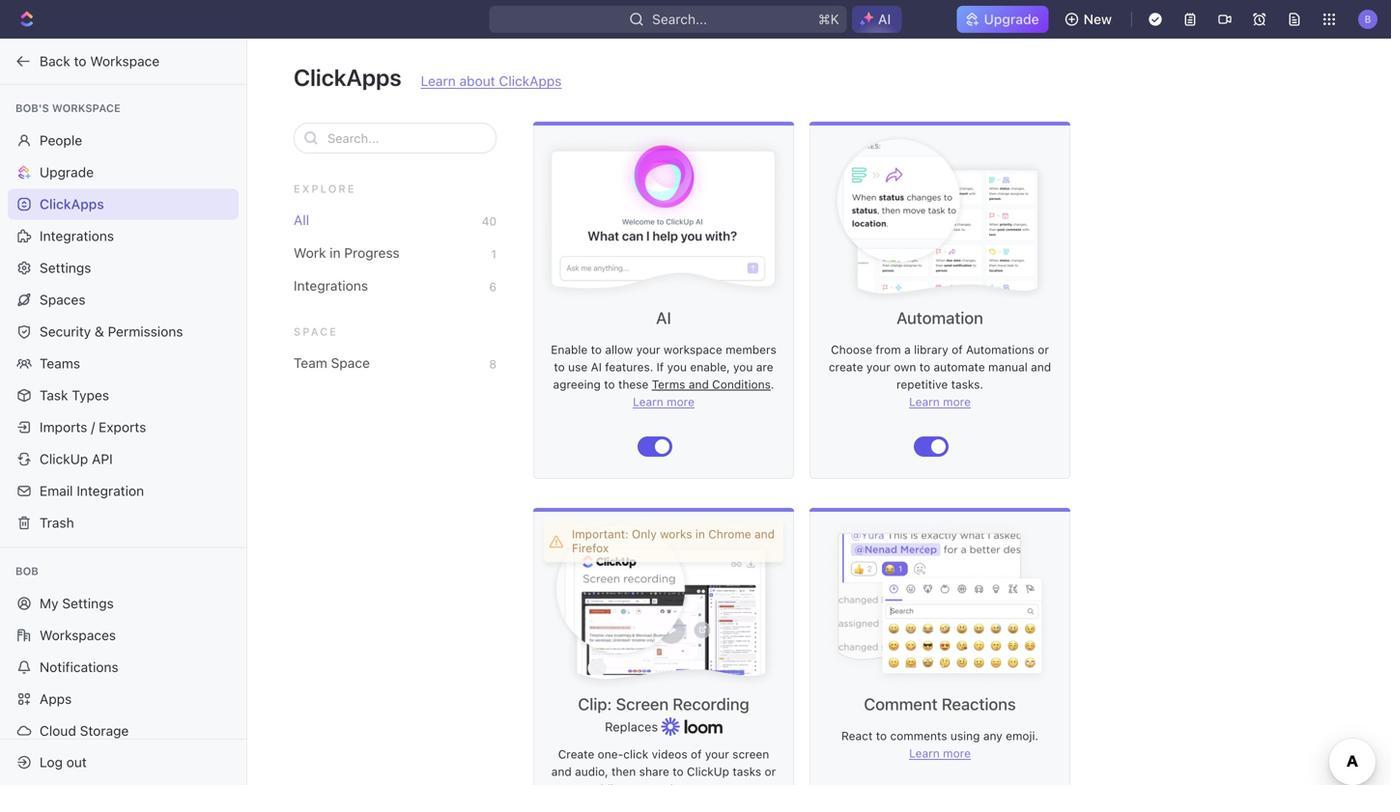 Task type: describe. For each thing, give the bounding box(es) containing it.
click
[[624, 748, 649, 761]]

people
[[40, 132, 82, 148]]

cloud storage link
[[8, 716, 239, 747]]

your inside "create one-click videos of your screen and audio, then share to clickup tasks or use a public url to give anyone access."
[[705, 748, 729, 761]]

explore
[[294, 183, 356, 195]]

search...
[[653, 11, 708, 27]]

terms
[[652, 378, 686, 391]]

to left these
[[604, 378, 615, 391]]

clip: screen recording
[[578, 695, 750, 714]]

your inside choose from a library of automations or create your own to automate manual and repetitive tasks. learn more
[[867, 360, 891, 374]]

only
[[632, 528, 657, 541]]

apps
[[40, 691, 72, 707]]

then
[[612, 765, 636, 779]]

and inside choose from a library of automations or create your own to automate manual and repetitive tasks. learn more
[[1031, 360, 1052, 374]]

storage
[[80, 723, 129, 739]]

my settings link
[[8, 589, 239, 619]]

to inside button
[[74, 53, 86, 69]]

own
[[894, 360, 916, 374]]

0 vertical spatial space
[[294, 326, 338, 338]]

reactions
[[942, 695, 1016, 714]]

workspaces link
[[8, 620, 239, 651]]

choose
[[831, 343, 873, 357]]

settings inside settings link
[[40, 260, 91, 276]]

integration
[[77, 483, 144, 499]]

workspace
[[664, 343, 723, 357]]

comment
[[864, 695, 938, 714]]

exports
[[99, 419, 146, 435]]

comments
[[890, 730, 948, 743]]

clip:
[[578, 695, 612, 714]]

progress
[[344, 245, 400, 261]]

if
[[657, 360, 664, 374]]

clickup api
[[40, 451, 113, 467]]

share
[[639, 765, 670, 779]]

imports
[[40, 419, 87, 435]]

automations
[[966, 343, 1035, 357]]

or inside "create one-click videos of your screen and audio, then share to clickup tasks or use a public url to give anyone access."
[[765, 765, 776, 779]]

to inside "react to comments using any emoji. learn more"
[[876, 730, 887, 743]]

and down the enable,
[[689, 378, 709, 391]]

back to workspace
[[40, 53, 160, 69]]

your inside enable to allow your workspace members to use ai features. if you enable, you are agreeing to these
[[636, 343, 661, 357]]

recording
[[673, 695, 750, 714]]

log out button
[[8, 747, 230, 778]]

trash link
[[8, 508, 239, 539]]

1 vertical spatial workspace
[[52, 102, 121, 115]]

features.
[[605, 360, 654, 374]]

8
[[489, 358, 497, 371]]

to inside choose from a library of automations or create your own to automate manual and repetitive tasks. learn more
[[920, 360, 931, 374]]

screen
[[733, 748, 769, 761]]

new button
[[1057, 4, 1124, 35]]

learn more link for ai
[[633, 395, 695, 409]]

b
[[1365, 13, 1372, 24]]

2 you from the left
[[733, 360, 753, 374]]

1 horizontal spatial clickapps
[[294, 64, 402, 91]]

emoji.
[[1006, 730, 1039, 743]]

0 vertical spatial integrations
[[40, 228, 114, 244]]

choose from a library of automations or create your own to automate manual and repetitive tasks. learn more
[[829, 343, 1052, 409]]

learn left the "about"
[[421, 73, 456, 89]]

manual
[[989, 360, 1028, 374]]

spaces link
[[8, 285, 239, 316]]

cloud
[[40, 723, 76, 739]]

tasks.
[[951, 378, 984, 391]]

more inside choose from a library of automations or create your own to automate manual and repetitive tasks. learn more
[[943, 395, 971, 409]]

log
[[40, 755, 63, 771]]

ai button
[[852, 6, 902, 33]]

Search... text field
[[328, 124, 486, 153]]

learn down these
[[633, 395, 664, 409]]

new
[[1084, 11, 1112, 27]]

0 vertical spatial upgrade link
[[957, 6, 1049, 33]]

.
[[771, 378, 774, 391]]

learn about clickapps link
[[421, 73, 562, 89]]

ai inside button
[[878, 11, 891, 27]]

notifications link
[[8, 652, 239, 683]]

give
[[664, 783, 686, 786]]

a inside "create one-click videos of your screen and audio, then share to clickup tasks or use a public url to give anyone access."
[[577, 783, 584, 786]]

learn more link for automation
[[909, 395, 971, 409]]

create one-click videos of your screen and audio, then share to clickup tasks or use a public url to give anyone access.
[[552, 748, 776, 786]]

about
[[460, 73, 495, 89]]

email integration link
[[8, 476, 239, 507]]

use inside "create one-click videos of your screen and audio, then share to clickup tasks or use a public url to give anyone access."
[[554, 783, 574, 786]]

any
[[984, 730, 1003, 743]]

1 vertical spatial space
[[331, 355, 370, 371]]

enable,
[[690, 360, 730, 374]]

my settings
[[40, 596, 114, 612]]

teams link
[[8, 348, 239, 379]]

task types link
[[8, 380, 239, 411]]

0 horizontal spatial in
[[330, 245, 341, 261]]

videos
[[652, 748, 688, 761]]

team
[[294, 355, 327, 371]]

permissions
[[108, 324, 183, 340]]

all
[[294, 212, 309, 228]]

public
[[587, 783, 620, 786]]

clickapps link
[[8, 189, 239, 220]]

important:
[[572, 528, 629, 541]]

6
[[489, 280, 497, 294]]

enable to allow your workspace members to use ai features. if you enable, you are agreeing to these
[[551, 343, 777, 391]]

tasks
[[733, 765, 762, 779]]

and inside "create one-click videos of your screen and audio, then share to clickup tasks or use a public url to give anyone access."
[[552, 765, 572, 779]]



Task type: vqa. For each thing, say whether or not it's contained in the screenshot.
from
yes



Task type: locate. For each thing, give the bounding box(es) containing it.
/
[[91, 419, 95, 435]]

upgrade link down people "link"
[[8, 157, 239, 188]]

agreeing
[[553, 378, 601, 391]]

notifications
[[40, 660, 119, 675]]

apps link
[[8, 684, 239, 715]]

clickapps right the "about"
[[499, 73, 562, 89]]

or right automations
[[1038, 343, 1049, 357]]

replaces
[[605, 720, 662, 734]]

and inside important: only works in chrome and firefox
[[755, 528, 775, 541]]

spaces
[[40, 292, 85, 308]]

your up the if
[[636, 343, 661, 357]]

teams
[[40, 356, 80, 372]]

0 vertical spatial your
[[636, 343, 661, 357]]

bob's
[[15, 102, 49, 115]]

workspace inside button
[[90, 53, 160, 69]]

automate
[[934, 360, 985, 374]]

to down share
[[649, 783, 660, 786]]

cloud storage
[[40, 723, 129, 739]]

team space
[[294, 355, 370, 371]]

0 horizontal spatial or
[[765, 765, 776, 779]]

ai right ⌘k
[[878, 11, 891, 27]]

upgrade for bottommost upgrade 'link'
[[40, 164, 94, 180]]

integrations
[[40, 228, 114, 244], [294, 278, 368, 294]]

a up own
[[905, 343, 911, 357]]

url
[[623, 783, 646, 786]]

settings inside "my settings" link
[[62, 596, 114, 612]]

work
[[294, 245, 326, 261]]

of inside "create one-click videos of your screen and audio, then share to clickup tasks or use a public url to give anyone access."
[[691, 748, 702, 761]]

a inside choose from a library of automations or create your own to automate manual and repetitive tasks. learn more
[[905, 343, 911, 357]]

out
[[66, 755, 87, 771]]

ai
[[878, 11, 891, 27], [656, 308, 671, 328], [591, 360, 602, 374]]

workspace up people
[[52, 102, 121, 115]]

learn
[[421, 73, 456, 89], [633, 395, 664, 409], [909, 395, 940, 409], [909, 747, 940, 761]]

in
[[330, 245, 341, 261], [696, 528, 705, 541]]

more down using
[[943, 747, 971, 761]]

and
[[1031, 360, 1052, 374], [689, 378, 709, 391], [755, 528, 775, 541], [552, 765, 572, 779]]

are
[[756, 360, 774, 374]]

and right the chrome
[[755, 528, 775, 541]]

b button
[[1353, 4, 1384, 35]]

security & permissions link
[[8, 316, 239, 347]]

use inside enable to allow your workspace members to use ai features. if you enable, you are agreeing to these
[[568, 360, 588, 374]]

learn down comments
[[909, 747, 940, 761]]

security
[[40, 324, 91, 340]]

0 vertical spatial a
[[905, 343, 911, 357]]

ai up workspace
[[656, 308, 671, 328]]

ai inside enable to allow your workspace members to use ai features. if you enable, you are agreeing to these
[[591, 360, 602, 374]]

workspace
[[90, 53, 160, 69], [52, 102, 121, 115]]

your down from
[[867, 360, 891, 374]]

you right the if
[[667, 360, 687, 374]]

0 horizontal spatial clickapps
[[40, 196, 104, 212]]

0 horizontal spatial you
[[667, 360, 687, 374]]

library
[[914, 343, 949, 357]]

0 horizontal spatial upgrade link
[[8, 157, 239, 188]]

1 vertical spatial use
[[554, 783, 574, 786]]

clickup down the imports
[[40, 451, 88, 467]]

40
[[482, 215, 497, 228]]

of for automations
[[952, 343, 963, 357]]

0 vertical spatial ai
[[878, 11, 891, 27]]

automation
[[897, 308, 984, 328]]

1
[[491, 247, 497, 261]]

learn more link down repetitive
[[909, 395, 971, 409]]

1 horizontal spatial integrations
[[294, 278, 368, 294]]

ai up agreeing
[[591, 360, 602, 374]]

you up 'conditions'
[[733, 360, 753, 374]]

1 horizontal spatial your
[[705, 748, 729, 761]]

2 horizontal spatial your
[[867, 360, 891, 374]]

1 horizontal spatial upgrade link
[[957, 6, 1049, 33]]

people link
[[8, 125, 239, 156]]

you
[[667, 360, 687, 374], [733, 360, 753, 374]]

upgrade for topmost upgrade 'link'
[[984, 11, 1039, 27]]

learn more link for comment reactions
[[909, 747, 971, 761]]

to down enable
[[554, 360, 565, 374]]

0 horizontal spatial a
[[577, 783, 584, 786]]

of for your
[[691, 748, 702, 761]]

integrations down work in progress
[[294, 278, 368, 294]]

1 vertical spatial in
[[696, 528, 705, 541]]

settings link
[[8, 253, 239, 284]]

1 vertical spatial settings
[[62, 596, 114, 612]]

conditions
[[712, 378, 771, 391]]

of up automate
[[952, 343, 963, 357]]

more inside "react to comments using any emoji. learn more"
[[943, 747, 971, 761]]

learn inside "react to comments using any emoji. learn more"
[[909, 747, 940, 761]]

use up agreeing
[[568, 360, 588, 374]]

to right 'react'
[[876, 730, 887, 743]]

0 horizontal spatial ai
[[591, 360, 602, 374]]

2 horizontal spatial clickapps
[[499, 73, 562, 89]]

clickup up the anyone
[[687, 765, 730, 779]]

or
[[1038, 343, 1049, 357], [765, 765, 776, 779]]

enable
[[551, 343, 588, 357]]

bob
[[15, 565, 38, 578]]

0 vertical spatial settings
[[40, 260, 91, 276]]

or inside choose from a library of automations or create your own to automate manual and repetitive tasks. learn more
[[1038, 343, 1049, 357]]

1 horizontal spatial ai
[[656, 308, 671, 328]]

settings up workspaces
[[62, 596, 114, 612]]

allow
[[605, 343, 633, 357]]

0 horizontal spatial integrations
[[40, 228, 114, 244]]

learn down repetitive
[[909, 395, 940, 409]]

in right work
[[330, 245, 341, 261]]

0 vertical spatial workspace
[[90, 53, 160, 69]]

and down create
[[552, 765, 572, 779]]

clickapps up integrations link
[[40, 196, 104, 212]]

types
[[72, 388, 109, 403]]

clickup inside clickup api link
[[40, 451, 88, 467]]

terms and conditions .
[[652, 378, 774, 391]]

1 vertical spatial a
[[577, 783, 584, 786]]

upgrade left new button
[[984, 11, 1039, 27]]

task types
[[40, 388, 109, 403]]

upgrade down people
[[40, 164, 94, 180]]

in inside important: only works in chrome and firefox
[[696, 528, 705, 541]]

settings up "spaces"
[[40, 260, 91, 276]]

1 vertical spatial of
[[691, 748, 702, 761]]

of inside choose from a library of automations or create your own to automate manual and repetitive tasks. learn more
[[952, 343, 963, 357]]

0 vertical spatial of
[[952, 343, 963, 357]]

2 vertical spatial ai
[[591, 360, 602, 374]]

create
[[558, 748, 595, 761]]

clickup inside "create one-click videos of your screen and audio, then share to clickup tasks or use a public url to give anyone access."
[[687, 765, 730, 779]]

more down terms on the left top of page
[[667, 395, 695, 409]]

0 horizontal spatial upgrade
[[40, 164, 94, 180]]

1 vertical spatial upgrade link
[[8, 157, 239, 188]]

0 vertical spatial or
[[1038, 343, 1049, 357]]

1 horizontal spatial you
[[733, 360, 753, 374]]

use
[[568, 360, 588, 374], [554, 783, 574, 786]]

to up repetitive
[[920, 360, 931, 374]]

1 vertical spatial integrations
[[294, 278, 368, 294]]

to right back
[[74, 53, 86, 69]]

audio,
[[575, 765, 608, 779]]

email integration
[[40, 483, 144, 499]]

2 vertical spatial your
[[705, 748, 729, 761]]

upgrade link
[[957, 6, 1049, 33], [8, 157, 239, 188]]

1 horizontal spatial a
[[905, 343, 911, 357]]

one-
[[598, 748, 624, 761]]

a down audio,
[[577, 783, 584, 786]]

or up access.
[[765, 765, 776, 779]]

0 horizontal spatial of
[[691, 748, 702, 761]]

clickup
[[40, 451, 88, 467], [687, 765, 730, 779]]

1 vertical spatial or
[[765, 765, 776, 779]]

comment reactions
[[864, 695, 1016, 714]]

upgrade link left new button
[[957, 6, 1049, 33]]

1 vertical spatial ai
[[656, 308, 671, 328]]

0 horizontal spatial your
[[636, 343, 661, 357]]

to left allow
[[591, 343, 602, 357]]

work in progress
[[294, 245, 400, 261]]

integrations down clickapps link
[[40, 228, 114, 244]]

in right works
[[696, 528, 705, 541]]

use down create
[[554, 783, 574, 786]]

⌘k
[[819, 11, 840, 27]]

0 horizontal spatial clickup
[[40, 451, 88, 467]]

email
[[40, 483, 73, 499]]

more down tasks. at right
[[943, 395, 971, 409]]

space right "team"
[[331, 355, 370, 371]]

1 vertical spatial clickup
[[687, 765, 730, 779]]

more
[[667, 395, 695, 409], [943, 395, 971, 409], [943, 747, 971, 761]]

imports / exports
[[40, 419, 146, 435]]

and right the manual on the right
[[1031, 360, 1052, 374]]

to up 'give'
[[673, 765, 684, 779]]

1 horizontal spatial in
[[696, 528, 705, 541]]

learn more link down comments
[[909, 747, 971, 761]]

2 horizontal spatial ai
[[878, 11, 891, 27]]

anyone
[[689, 783, 729, 786]]

1 vertical spatial your
[[867, 360, 891, 374]]

bob's workspace
[[15, 102, 121, 115]]

1 horizontal spatial clickup
[[687, 765, 730, 779]]

of right videos
[[691, 748, 702, 761]]

learn more link down terms on the left top of page
[[633, 395, 695, 409]]

your up the anyone
[[705, 748, 729, 761]]

from
[[876, 343, 901, 357]]

0 vertical spatial upgrade
[[984, 11, 1039, 27]]

clickapps up search... text box
[[294, 64, 402, 91]]

chrome
[[709, 528, 751, 541]]

workspace right back
[[90, 53, 160, 69]]

trash
[[40, 515, 74, 531]]

members
[[726, 343, 777, 357]]

1 horizontal spatial upgrade
[[984, 11, 1039, 27]]

important: only works in chrome and firefox
[[572, 528, 775, 555]]

task
[[40, 388, 68, 403]]

0 vertical spatial use
[[568, 360, 588, 374]]

repetitive
[[897, 378, 948, 391]]

learn inside choose from a library of automations or create your own to automate manual and repetitive tasks. learn more
[[909, 395, 940, 409]]

1 you from the left
[[667, 360, 687, 374]]

a
[[905, 343, 911, 357], [577, 783, 584, 786]]

log out
[[40, 755, 87, 771]]

space up "team"
[[294, 326, 338, 338]]

0 vertical spatial in
[[330, 245, 341, 261]]

your
[[636, 343, 661, 357], [867, 360, 891, 374], [705, 748, 729, 761]]

1 vertical spatial upgrade
[[40, 164, 94, 180]]

upgrade
[[984, 11, 1039, 27], [40, 164, 94, 180]]

1 horizontal spatial or
[[1038, 343, 1049, 357]]

0 vertical spatial clickup
[[40, 451, 88, 467]]

terms and conditions link
[[652, 378, 771, 391]]

1 horizontal spatial of
[[952, 343, 963, 357]]

clickup api link
[[8, 444, 239, 475]]



